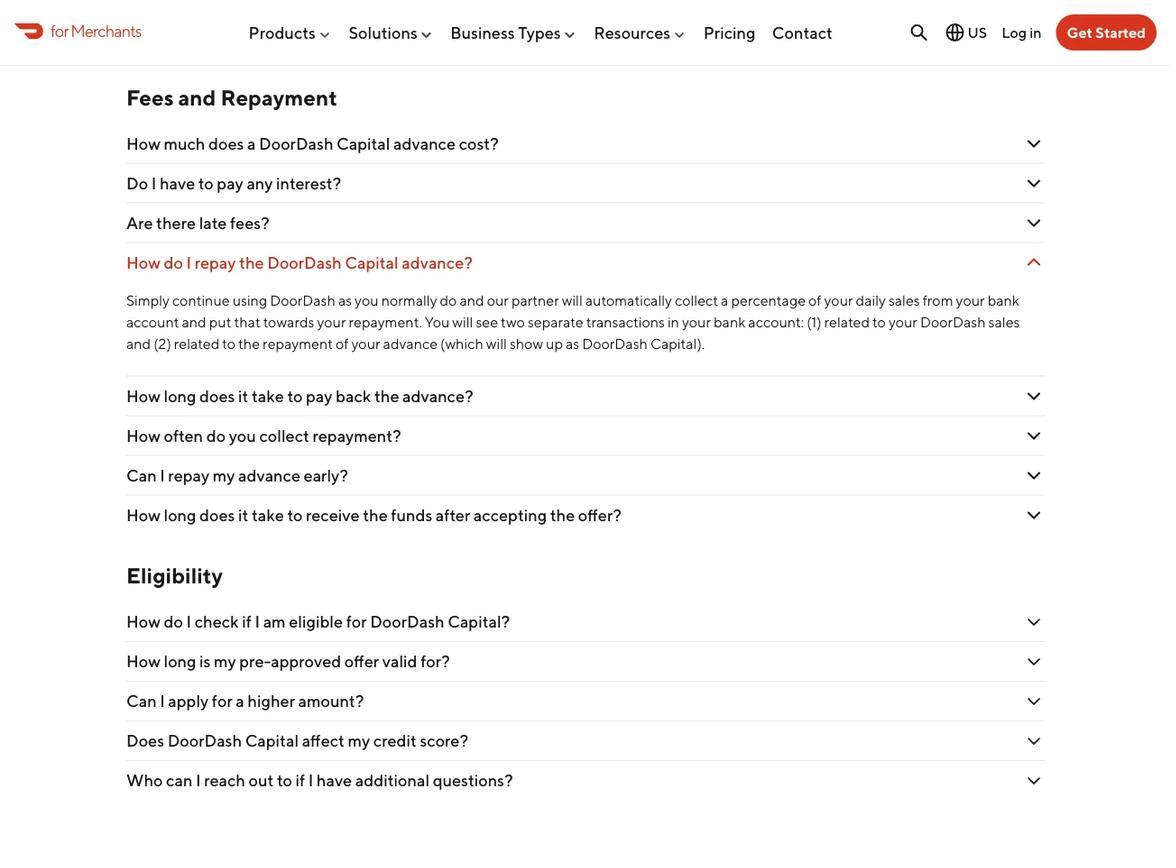 Task type: locate. For each thing, give the bounding box(es) containing it.
1 vertical spatial pay
[[306, 387, 332, 406]]

1 vertical spatial sales
[[989, 314, 1020, 331]]

0 vertical spatial you
[[355, 292, 379, 309]]

do i have to pay any interest?
[[126, 174, 341, 193]]

of up the (1)
[[809, 292, 822, 309]]

as
[[338, 292, 352, 309], [566, 335, 580, 352]]

bank down percentage
[[714, 314, 746, 331]]

transactions
[[586, 314, 665, 331]]

for right apply
[[212, 692, 233, 712]]

2 long from the top
[[164, 506, 196, 525]]

are there late fees?
[[126, 214, 273, 233]]

9 chevron down image from the top
[[1023, 652, 1045, 673]]

how for how long is my pre-approved offer valid for?
[[126, 653, 161, 672]]

offer?
[[578, 506, 622, 525]]

the down that
[[238, 335, 260, 352]]

4 chevron down image from the top
[[1023, 731, 1045, 753]]

long for how long does it take to receive the funds after accepting the offer?
[[164, 506, 196, 525]]

how long is my pre-approved offer valid for?
[[126, 653, 450, 672]]

pay left any
[[217, 174, 243, 193]]

0 horizontal spatial pay
[[217, 174, 243, 193]]

collect down how long does it take to pay back the advance? in the left top of the page
[[259, 426, 309, 446]]

chevron down image for how often do you collect repayment?
[[1023, 426, 1045, 447]]

repay down often
[[168, 466, 209, 486]]

take for receive
[[252, 506, 284, 525]]

take up how often do you collect repayment?
[[252, 387, 284, 406]]

1 vertical spatial as
[[566, 335, 580, 352]]

0 vertical spatial collect
[[675, 292, 718, 309]]

have down affect
[[317, 772, 352, 791]]

i left apply
[[160, 692, 165, 712]]

2 vertical spatial will
[[486, 335, 507, 352]]

0 horizontal spatial if
[[242, 613, 252, 632]]

1 vertical spatial collect
[[259, 426, 309, 446]]

how do i repay the doordash capital advance?
[[126, 253, 473, 273]]

solutions link
[[349, 15, 434, 49]]

get started button
[[1056, 14, 1157, 51]]

0 vertical spatial can
[[126, 466, 157, 486]]

0 vertical spatial long
[[164, 387, 196, 406]]

1 take from the top
[[252, 387, 284, 406]]

a left higher
[[236, 692, 244, 712]]

will up separate
[[562, 292, 583, 309]]

pay left back at the top left of page
[[306, 387, 332, 406]]

us
[[968, 24, 987, 41]]

how long does it take to receive the funds after accepting the offer?
[[126, 506, 622, 525]]

simply continue using doordash as you normally do and our partner will automatically collect a percentage of your daily sales from your bank account and put that towards your repayment. you will see two separate transactions in your bank account: (1) related to your doordash sales and (2) related to the repayment of your advance (which will show up as doordash capital).
[[126, 292, 1020, 352]]

contact
[[772, 23, 833, 42]]

related down put
[[174, 335, 220, 352]]

advance
[[394, 134, 456, 154], [383, 335, 438, 352], [238, 466, 300, 486]]

i right do at the left of the page
[[151, 174, 156, 193]]

capital).
[[651, 335, 705, 352]]

how
[[126, 134, 161, 154], [126, 253, 161, 273], [126, 387, 161, 406], [126, 426, 161, 446], [126, 506, 161, 525], [126, 613, 161, 632], [126, 653, 161, 672]]

does
[[209, 134, 244, 154], [199, 387, 235, 406], [199, 506, 235, 525]]

i right can
[[196, 772, 201, 791]]

long up apply
[[164, 653, 196, 672]]

if left am
[[242, 613, 252, 632]]

it down can i repay my advance early?
[[238, 506, 248, 525]]

chevron down image for can i repay my advance early?
[[1023, 465, 1045, 487]]

0 vertical spatial have
[[160, 174, 195, 193]]

long up the eligibility
[[164, 506, 196, 525]]

advance? down (which
[[403, 387, 473, 406]]

of right repayment
[[336, 335, 349, 352]]

approved
[[271, 653, 341, 672]]

cost?
[[459, 134, 499, 154]]

0 vertical spatial as
[[338, 292, 352, 309]]

advance down repayment.
[[383, 335, 438, 352]]

capital down higher
[[245, 732, 299, 751]]

products link
[[249, 15, 332, 49]]

am
[[263, 613, 286, 632]]

does up often
[[199, 387, 235, 406]]

0 vertical spatial capital
[[337, 134, 390, 154]]

do down there
[[164, 253, 183, 273]]

0 vertical spatial a
[[247, 134, 256, 154]]

i left am
[[255, 613, 260, 632]]

does for how long does it take to pay back the advance?
[[199, 387, 235, 406]]

i left check at the left bottom of the page
[[186, 613, 191, 632]]

parafin?
[[186, 27, 247, 46]]

0 horizontal spatial in
[[668, 314, 679, 331]]

2 chevron down image from the top
[[1023, 252, 1045, 274]]

bank right from
[[988, 292, 1020, 309]]

from
[[923, 292, 953, 309]]

0 vertical spatial sales
[[889, 292, 920, 309]]

0 vertical spatial if
[[242, 613, 252, 632]]

2 vertical spatial long
[[164, 653, 196, 672]]

1 horizontal spatial a
[[247, 134, 256, 154]]

3 long from the top
[[164, 653, 196, 672]]

related down daily
[[824, 314, 870, 331]]

0 horizontal spatial will
[[452, 314, 473, 331]]

chevron down image for how do i repay the doordash capital advance?
[[1023, 252, 1045, 274]]

to right out
[[277, 772, 292, 791]]

a
[[247, 134, 256, 154], [721, 292, 729, 309], [236, 692, 244, 712]]

take
[[252, 387, 284, 406], [252, 506, 284, 525]]

1 vertical spatial my
[[214, 653, 236, 672]]

apply
[[168, 692, 209, 712]]

and down continue
[[182, 314, 206, 331]]

1 vertical spatial take
[[252, 506, 284, 525]]

your left daily
[[824, 292, 853, 309]]

capital?
[[448, 613, 510, 632]]

do left check at the left bottom of the page
[[164, 613, 183, 632]]

2 vertical spatial does
[[199, 506, 235, 525]]

and left our
[[460, 292, 484, 309]]

long for how long does it take to pay back the advance?
[[164, 387, 196, 406]]

as up repayment.
[[338, 292, 352, 309]]

chevron down image for does doordash capital affect my credit score?
[[1023, 731, 1045, 753]]

1 vertical spatial related
[[174, 335, 220, 352]]

if right out
[[295, 772, 305, 791]]

capital up normally
[[345, 253, 399, 273]]

to
[[198, 174, 214, 193], [873, 314, 886, 331], [222, 335, 236, 352], [287, 387, 303, 406], [287, 506, 303, 525], [277, 772, 292, 791]]

in inside simply continue using doordash as you normally do and our partner will automatically collect a percentage of your daily sales from your bank account and put that towards your repayment. you will see two separate transactions in your bank account: (1) related to your doordash sales and (2) related to the repayment of your advance (which will show up as doordash capital).
[[668, 314, 679, 331]]

0 horizontal spatial related
[[174, 335, 220, 352]]

1 horizontal spatial related
[[824, 314, 870, 331]]

6 chevron down image from the top
[[1023, 465, 1045, 487]]

for up offer at left
[[346, 613, 367, 632]]

to up how often do you collect repayment?
[[287, 387, 303, 406]]

chevron down image for how much does a doordash capital advance cost?
[[1023, 133, 1045, 155]]

products
[[249, 23, 316, 42]]

1 horizontal spatial is
[[199, 653, 211, 672]]

3 how from the top
[[126, 387, 161, 406]]

resources link
[[594, 15, 687, 49]]

2 how from the top
[[126, 253, 161, 273]]

2 horizontal spatial will
[[562, 292, 583, 309]]

1 horizontal spatial if
[[295, 772, 305, 791]]

1 chevron down image from the top
[[1023, 26, 1045, 48]]

sales
[[889, 292, 920, 309], [989, 314, 1020, 331]]

does for how long does it take to receive the funds after accepting the offer?
[[199, 506, 235, 525]]

0 vertical spatial my
[[213, 466, 235, 486]]

long
[[164, 387, 196, 406], [164, 506, 196, 525], [164, 653, 196, 672]]

do right often
[[206, 426, 226, 446]]

repay
[[195, 253, 236, 273], [168, 466, 209, 486]]

can i repay my advance early?
[[126, 466, 348, 486]]

your down repayment.
[[351, 335, 380, 352]]

a up any
[[247, 134, 256, 154]]

6 how from the top
[[126, 613, 161, 632]]

in up capital).
[[668, 314, 679, 331]]

chevron down image
[[1023, 133, 1045, 155], [1023, 252, 1045, 274], [1023, 691, 1045, 713], [1023, 731, 1045, 753]]

it up how often do you collect repayment?
[[238, 387, 248, 406]]

how left often
[[126, 426, 161, 446]]

5 how from the top
[[126, 506, 161, 525]]

my down how often do you collect repayment?
[[213, 466, 235, 486]]

partner
[[512, 292, 559, 309]]

have up there
[[160, 174, 195, 193]]

2 take from the top
[[252, 506, 284, 525]]

is right the "what"
[[171, 27, 183, 46]]

advance left cost?
[[394, 134, 456, 154]]

0 horizontal spatial as
[[338, 292, 352, 309]]

5 chevron down image from the top
[[1023, 426, 1045, 447]]

capital up interest?
[[337, 134, 390, 154]]

chevron down image for what is parafin?
[[1023, 26, 1045, 48]]

collect up capital).
[[675, 292, 718, 309]]

account:
[[748, 314, 804, 331]]

1 long from the top
[[164, 387, 196, 406]]

how up simply
[[126, 253, 161, 273]]

do inside simply continue using doordash as you normally do and our partner will automatically collect a percentage of your daily sales from your bank account and put that towards your repayment. you will see two separate transactions in your bank account: (1) related to your doordash sales and (2) related to the repayment of your advance (which will show up as doordash capital).
[[440, 292, 457, 309]]

as right up
[[566, 335, 580, 352]]

1 vertical spatial can
[[126, 692, 157, 712]]

how often do you collect repayment?
[[126, 426, 405, 446]]

is
[[171, 27, 183, 46], [199, 653, 211, 672]]

1 it from the top
[[238, 387, 248, 406]]

accepting
[[474, 506, 547, 525]]

will up (which
[[452, 314, 473, 331]]

a left percentage
[[721, 292, 729, 309]]

in right log
[[1030, 24, 1042, 41]]

4 chevron down image from the top
[[1023, 386, 1045, 408]]

pre-
[[239, 653, 271, 672]]

4 how from the top
[[126, 426, 161, 446]]

advance? up normally
[[402, 253, 473, 273]]

1 horizontal spatial you
[[355, 292, 379, 309]]

how down (2)
[[126, 387, 161, 406]]

can
[[126, 466, 157, 486], [126, 692, 157, 712]]

10 chevron down image from the top
[[1023, 771, 1045, 792]]

chevron down image for how long does it take to pay back the advance?
[[1023, 386, 1045, 408]]

normally
[[381, 292, 437, 309]]

8 chevron down image from the top
[[1023, 612, 1045, 634]]

1 vertical spatial you
[[229, 426, 256, 446]]

advance?
[[402, 253, 473, 273], [403, 387, 473, 406]]

chevron down image for do i have to pay any interest?
[[1023, 173, 1045, 195]]

0 vertical spatial related
[[824, 314, 870, 331]]

is down check at the left bottom of the page
[[199, 653, 211, 672]]

how for how do i repay the doordash capital advance?
[[126, 253, 161, 273]]

chevron down image
[[1023, 26, 1045, 48], [1023, 173, 1045, 195], [1023, 213, 1045, 234], [1023, 386, 1045, 408], [1023, 426, 1045, 447], [1023, 465, 1045, 487], [1023, 505, 1045, 527], [1023, 612, 1045, 634], [1023, 652, 1045, 673], [1023, 771, 1045, 792]]

2 horizontal spatial a
[[721, 292, 729, 309]]

3 chevron down image from the top
[[1023, 213, 1045, 234]]

you up repayment.
[[355, 292, 379, 309]]

2 vertical spatial a
[[236, 692, 244, 712]]

1 horizontal spatial collect
[[675, 292, 718, 309]]

1 vertical spatial it
[[238, 506, 248, 525]]

you up can i repay my advance early?
[[229, 426, 256, 446]]

early?
[[304, 466, 348, 486]]

how up the eligibility
[[126, 506, 161, 525]]

1 horizontal spatial bank
[[988, 292, 1020, 309]]

of
[[809, 292, 822, 309], [336, 335, 349, 352]]

1 how from the top
[[126, 134, 161, 154]]

1 horizontal spatial in
[[1030, 24, 1042, 41]]

0 vertical spatial it
[[238, 387, 248, 406]]

0 vertical spatial in
[[1030, 24, 1042, 41]]

related
[[824, 314, 870, 331], [174, 335, 220, 352]]

1 horizontal spatial of
[[809, 292, 822, 309]]

1 vertical spatial for
[[346, 613, 367, 632]]

pay
[[217, 174, 243, 193], [306, 387, 332, 406]]

3 chevron down image from the top
[[1023, 691, 1045, 713]]

1 vertical spatial will
[[452, 314, 473, 331]]

take down can i repay my advance early?
[[252, 506, 284, 525]]

0 horizontal spatial have
[[160, 174, 195, 193]]

it for receive
[[238, 506, 248, 525]]

2 it from the top
[[238, 506, 248, 525]]

1 vertical spatial long
[[164, 506, 196, 525]]

credit
[[373, 732, 417, 751]]

repayment
[[221, 85, 337, 111]]

eligible
[[289, 613, 343, 632]]

daily
[[856, 292, 886, 309]]

how do i check if i am eligible for doordash capital?
[[126, 613, 510, 632]]

you
[[355, 292, 379, 309], [229, 426, 256, 446]]

1 vertical spatial advance
[[383, 335, 438, 352]]

advance down how often do you collect repayment?
[[238, 466, 300, 486]]

2 horizontal spatial for
[[346, 613, 367, 632]]

amount?
[[298, 692, 364, 712]]

chevron down image for how long does it take to receive the funds after accepting the offer?
[[1023, 505, 1045, 527]]

to up are there late fees?
[[198, 174, 214, 193]]

0 vertical spatial pay
[[217, 174, 243, 193]]

if
[[242, 613, 252, 632], [295, 772, 305, 791]]

my right affect
[[348, 732, 370, 751]]

1 vertical spatial a
[[721, 292, 729, 309]]

7 how from the top
[[126, 653, 161, 672]]

0 horizontal spatial sales
[[889, 292, 920, 309]]

0 horizontal spatial you
[[229, 426, 256, 446]]

higher
[[248, 692, 295, 712]]

to left receive
[[287, 506, 303, 525]]

often
[[164, 426, 203, 446]]

1 vertical spatial have
[[317, 772, 352, 791]]

that
[[234, 314, 260, 331]]

for left merchants
[[51, 21, 68, 40]]

1 chevron down image from the top
[[1023, 133, 1045, 155]]

long up often
[[164, 387, 196, 406]]

log in link
[[1002, 24, 1042, 41]]

does down can i repay my advance early?
[[199, 506, 235, 525]]

repay down the late
[[195, 253, 236, 273]]

much
[[164, 134, 205, 154]]

will down see
[[486, 335, 507, 352]]

back
[[336, 387, 371, 406]]

0 vertical spatial repay
[[195, 253, 236, 273]]

2 vertical spatial for
[[212, 692, 233, 712]]

does up do i have to pay any interest?
[[209, 134, 244, 154]]

2 vertical spatial my
[[348, 732, 370, 751]]

collect
[[675, 292, 718, 309], [259, 426, 309, 446]]

how down the eligibility
[[126, 613, 161, 632]]

2 can from the top
[[126, 692, 157, 712]]

7 chevron down image from the top
[[1023, 505, 1045, 527]]

0 horizontal spatial a
[[236, 692, 244, 712]]

i
[[151, 174, 156, 193], [186, 253, 191, 273], [160, 466, 165, 486], [186, 613, 191, 632], [255, 613, 260, 632], [160, 692, 165, 712], [196, 772, 201, 791], [308, 772, 313, 791]]

how up does
[[126, 653, 161, 672]]

1 horizontal spatial pay
[[306, 387, 332, 406]]

can for can i repay my advance early?
[[126, 466, 157, 486]]

long for how long is my pre-approved offer valid for?
[[164, 653, 196, 672]]

1 vertical spatial is
[[199, 653, 211, 672]]

started
[[1096, 24, 1146, 41]]

0 vertical spatial does
[[209, 134, 244, 154]]

your right the (1)
[[889, 314, 918, 331]]

1 vertical spatial in
[[668, 314, 679, 331]]

0 horizontal spatial bank
[[714, 314, 746, 331]]

how up do at the left of the page
[[126, 134, 161, 154]]

1 can from the top
[[126, 466, 157, 486]]

0 vertical spatial take
[[252, 387, 284, 406]]

doordash
[[259, 134, 333, 154], [267, 253, 342, 273], [270, 292, 336, 309], [920, 314, 986, 331], [582, 335, 648, 352], [370, 613, 445, 632], [167, 732, 242, 751]]

0 horizontal spatial is
[[171, 27, 183, 46]]

do up you
[[440, 292, 457, 309]]

0 horizontal spatial for
[[51, 21, 68, 40]]

your
[[824, 292, 853, 309], [956, 292, 985, 309], [317, 314, 346, 331], [682, 314, 711, 331], [889, 314, 918, 331], [351, 335, 380, 352]]

0 vertical spatial bank
[[988, 292, 1020, 309]]

1 vertical spatial does
[[199, 387, 235, 406]]

2 chevron down image from the top
[[1023, 173, 1045, 195]]

1 vertical spatial of
[[336, 335, 349, 352]]

the left offer?
[[550, 506, 575, 525]]

my left pre-
[[214, 653, 236, 672]]

(which
[[440, 335, 483, 352]]



Task type: describe. For each thing, give the bounding box(es) containing it.
i up continue
[[186, 253, 191, 273]]

advance inside simply continue using doordash as you normally do and our partner will automatically collect a percentage of your daily sales from your bank account and put that towards your repayment. you will see two separate transactions in your bank account: (1) related to your doordash sales and (2) related to the repayment of your advance (which will show up as doordash capital).
[[383, 335, 438, 352]]

1 horizontal spatial sales
[[989, 314, 1020, 331]]

a inside simply continue using doordash as you normally do and our partner will automatically collect a percentage of your daily sales from your bank account and put that towards your repayment. you will see two separate transactions in your bank account: (1) related to your doordash sales and (2) related to the repayment of your advance (which will show up as doordash capital).
[[721, 292, 729, 309]]

for merchants link
[[14, 19, 141, 43]]

and right fees
[[178, 85, 216, 111]]

get started
[[1067, 24, 1146, 41]]

how for how long does it take to pay back the advance?
[[126, 387, 161, 406]]

types
[[518, 23, 561, 42]]

the up the using
[[239, 253, 264, 273]]

i down does doordash capital affect my credit score?
[[308, 772, 313, 791]]

you inside simply continue using doordash as you normally do and our partner will automatically collect a percentage of your daily sales from your bank account and put that towards your repayment. you will see two separate transactions in your bank account: (1) related to your doordash sales and (2) related to the repayment of your advance (which will show up as doordash capital).
[[355, 292, 379, 309]]

interest?
[[276, 174, 341, 193]]

0 vertical spatial advance?
[[402, 253, 473, 273]]

does for how much does a doordash capital advance cost?
[[209, 134, 244, 154]]

offer
[[345, 653, 379, 672]]

fees
[[126, 85, 174, 111]]

0 horizontal spatial collect
[[259, 426, 309, 446]]

account
[[126, 314, 179, 331]]

two
[[501, 314, 525, 331]]

reach
[[204, 772, 245, 791]]

1 vertical spatial if
[[295, 772, 305, 791]]

it for pay
[[238, 387, 248, 406]]

out
[[249, 772, 274, 791]]

log in
[[1002, 24, 1042, 41]]

to down put
[[222, 335, 236, 352]]

your up capital).
[[682, 314, 711, 331]]

pricing
[[704, 23, 756, 42]]

merchants
[[71, 21, 141, 40]]

collect inside simply continue using doordash as you normally do and our partner will automatically collect a percentage of your daily sales from your bank account and put that towards your repayment. you will see two separate transactions in your bank account: (1) related to your doordash sales and (2) related to the repayment of your advance (which will show up as doordash capital).
[[675, 292, 718, 309]]

what
[[126, 27, 168, 46]]

the inside simply continue using doordash as you normally do and our partner will automatically collect a percentage of your daily sales from your bank account and put that towards your repayment. you will see two separate transactions in your bank account: (1) related to your doordash sales and (2) related to the repayment of your advance (which will show up as doordash capital).
[[238, 335, 260, 352]]

2 vertical spatial capital
[[245, 732, 299, 751]]

(1)
[[807, 314, 822, 331]]

i down often
[[160, 466, 165, 486]]

our
[[487, 292, 509, 309]]

can for can i apply for a higher amount?
[[126, 692, 157, 712]]

put
[[209, 314, 231, 331]]

resources
[[594, 23, 671, 42]]

0 vertical spatial is
[[171, 27, 183, 46]]

0 vertical spatial will
[[562, 292, 583, 309]]

show
[[510, 335, 543, 352]]

chevron down image for how do i check if i am eligible for doordash capital?
[[1023, 612, 1045, 634]]

chevron down image for how long is my pre-approved offer valid for?
[[1023, 652, 1045, 673]]

percentage
[[731, 292, 806, 309]]

business types link
[[450, 15, 577, 49]]

0 vertical spatial advance
[[394, 134, 456, 154]]

pricing link
[[704, 15, 756, 49]]

does doordash capital affect my credit score?
[[126, 732, 472, 751]]

your right from
[[956, 292, 985, 309]]

the left the funds
[[363, 506, 388, 525]]

repayment?
[[313, 426, 401, 446]]

who
[[126, 772, 163, 791]]

how for how often do you collect repayment?
[[126, 426, 161, 446]]

using
[[233, 292, 267, 309]]

any
[[247, 174, 273, 193]]

your up repayment
[[317, 314, 346, 331]]

0 vertical spatial for
[[51, 21, 68, 40]]

how for how do i check if i am eligible for doordash capital?
[[126, 613, 161, 632]]

globe line image
[[944, 22, 966, 43]]

for merchants
[[51, 21, 141, 40]]

to down daily
[[873, 314, 886, 331]]

see
[[476, 314, 498, 331]]

how much does a doordash capital advance cost?
[[126, 134, 499, 154]]

chevron down image for can i apply for a higher amount?
[[1023, 691, 1045, 713]]

1 vertical spatial advance?
[[403, 387, 473, 406]]

check
[[195, 613, 239, 632]]

0 horizontal spatial of
[[336, 335, 349, 352]]

my for pre-
[[214, 653, 236, 672]]

receive
[[306, 506, 360, 525]]

how for how much does a doordash capital advance cost?
[[126, 134, 161, 154]]

chevron down image for are there late fees?
[[1023, 213, 1045, 234]]

how for how long does it take to receive the funds after accepting the offer?
[[126, 506, 161, 525]]

separate
[[528, 314, 583, 331]]

late
[[199, 214, 227, 233]]

repayment
[[263, 335, 333, 352]]

the right back at the top left of page
[[374, 387, 399, 406]]

and left (2)
[[126, 335, 151, 352]]

you
[[425, 314, 450, 331]]

take for pay
[[252, 387, 284, 406]]

(2)
[[154, 335, 171, 352]]

business
[[450, 23, 515, 42]]

repayment.
[[349, 314, 422, 331]]

up
[[546, 335, 563, 352]]

1 vertical spatial bank
[[714, 314, 746, 331]]

questions?
[[433, 772, 513, 791]]

how long does it take to pay back the advance?
[[126, 387, 473, 406]]

1 horizontal spatial will
[[486, 335, 507, 352]]

do
[[126, 174, 148, 193]]

there
[[156, 214, 196, 233]]

business types
[[450, 23, 561, 42]]

eligibility
[[126, 564, 223, 589]]

chevron down image for who can i reach out to if i have additional questions?
[[1023, 771, 1045, 792]]

0 vertical spatial of
[[809, 292, 822, 309]]

1 vertical spatial repay
[[168, 466, 209, 486]]

fees and repayment
[[126, 85, 337, 111]]

get
[[1067, 24, 1093, 41]]

solutions
[[349, 23, 418, 42]]

1 horizontal spatial for
[[212, 692, 233, 712]]

1 horizontal spatial as
[[566, 335, 580, 352]]

for?
[[421, 653, 450, 672]]

log
[[1002, 24, 1027, 41]]

are
[[126, 214, 153, 233]]

funds
[[391, 506, 432, 525]]

2 vertical spatial advance
[[238, 466, 300, 486]]

valid
[[382, 653, 417, 672]]

affect
[[302, 732, 345, 751]]

my for advance
[[213, 466, 235, 486]]

1 horizontal spatial have
[[317, 772, 352, 791]]

1 vertical spatial capital
[[345, 253, 399, 273]]

automatically
[[585, 292, 672, 309]]

does
[[126, 732, 164, 751]]

score?
[[420, 732, 468, 751]]

can i apply for a higher amount?
[[126, 692, 367, 712]]



Task type: vqa. For each thing, say whether or not it's contained in the screenshot.
the on
no



